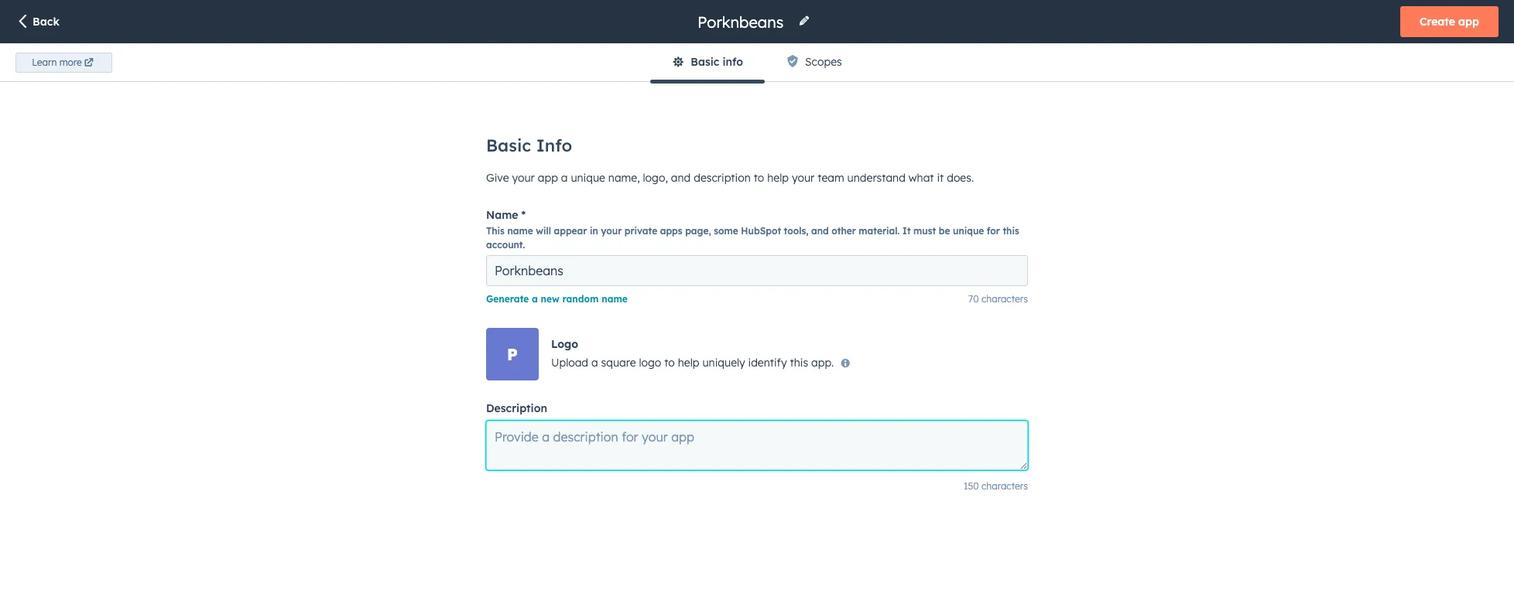 Task type: locate. For each thing, give the bounding box(es) containing it.
appear
[[554, 225, 587, 237]]

1 horizontal spatial this
[[1003, 225, 1020, 237]]

2 vertical spatial private
[[681, 351, 743, 375]]

private inside learn what you can do with private apps link
[[381, 72, 420, 86]]

some
[[714, 225, 739, 237]]

1 horizontal spatial private
[[625, 225, 658, 237]]

hubspot
[[591, 53, 636, 67], [741, 225, 781, 237]]

name
[[508, 225, 533, 237], [602, 293, 628, 305]]

1 vertical spatial account.
[[486, 239, 525, 251]]

1 vertical spatial you
[[290, 72, 310, 86]]

app
[[1459, 15, 1480, 29], [538, 171, 558, 185]]

logo upload a square logo to help uniquely identify this app.
[[551, 338, 834, 370]]

1 vertical spatial this
[[790, 356, 809, 370]]

link opens in a new window image inside learn what you can do with private apps link
[[452, 74, 463, 86]]

0 vertical spatial name
[[508, 225, 533, 237]]

with
[[354, 72, 377, 86]]

private right the no
[[681, 351, 743, 375]]

name right random
[[602, 293, 628, 305]]

0 vertical spatial help
[[768, 171, 789, 185]]

basic left "info"
[[691, 55, 720, 69]]

1 horizontal spatial name
[[602, 293, 628, 305]]

1 horizontal spatial help
[[768, 171, 789, 185]]

0 vertical spatial private
[[381, 72, 420, 86]]

None text field
[[486, 256, 1028, 287]]

0 horizontal spatial and
[[671, 171, 691, 185]]

generate a new random name
[[486, 293, 628, 305]]

powerful,
[[349, 53, 396, 67]]

characters right 70
[[982, 293, 1028, 305]]

0 horizontal spatial help
[[678, 356, 700, 370]]

characters right 150
[[982, 481, 1028, 492]]

basic
[[691, 55, 720, 69], [486, 135, 531, 156]]

create app
[[1420, 15, 1480, 29]]

1 vertical spatial and
[[812, 225, 829, 237]]

material.
[[859, 225, 900, 237]]

it
[[937, 171, 944, 185]]

2 characters from the top
[[982, 481, 1028, 492]]

private inside no private apps alert
[[681, 351, 743, 375]]

basic up the give
[[486, 135, 531, 156]]

learn left more
[[32, 56, 57, 68]]

apps left give
[[264, 53, 290, 67]]

other
[[832, 225, 856, 237]]

can
[[314, 72, 333, 86]]

and inside name this name will appear in your private apps page, some hubspot tools, and other material. it must be unique for this account.
[[812, 225, 829, 237]]

name left will
[[508, 225, 533, 237]]

this
[[1003, 225, 1020, 237], [790, 356, 809, 370]]

this
[[486, 225, 505, 237]]

to
[[459, 53, 469, 67], [551, 53, 562, 67], [754, 171, 765, 185], [665, 356, 675, 370]]

0 horizontal spatial unique
[[571, 171, 605, 185]]

learn for learn more
[[32, 56, 57, 68]]

1 characters from the top
[[982, 293, 1028, 305]]

navigation inside page section element
[[651, 43, 864, 83]]

you
[[317, 53, 336, 67], [290, 72, 310, 86]]

private right in
[[625, 225, 658, 237]]

1 horizontal spatial app
[[1459, 15, 1480, 29]]

apps inside alert
[[748, 351, 792, 375]]

1 horizontal spatial you
[[317, 53, 336, 67]]

characters for 70 characters
[[982, 293, 1028, 305]]

name inside name this name will appear in your private apps page, some hubspot tools, and other material. it must be unique for this account.
[[508, 225, 533, 237]]

and left other
[[812, 225, 829, 237]]

learn down private
[[225, 72, 257, 86]]

be
[[939, 225, 950, 237]]

1 horizontal spatial hubspot
[[741, 225, 781, 237]]

unique inside name this name will appear in your private apps page, some hubspot tools, and other material. it must be unique for this account.
[[953, 225, 984, 237]]

hubspot right calls
[[591, 53, 636, 67]]

understand
[[848, 171, 906, 185]]

a up the do
[[339, 53, 346, 67]]

1 horizontal spatial what
[[909, 171, 934, 185]]

help right the no
[[678, 356, 700, 370]]

1 horizontal spatial account.
[[639, 53, 682, 67]]

Description text field
[[486, 421, 1028, 471]]

square
[[601, 356, 636, 370]]

1 horizontal spatial learn
[[225, 72, 257, 86]]

apps down way
[[423, 72, 449, 86]]

0 vertical spatial what
[[260, 72, 287, 86]]

1 vertical spatial private
[[625, 225, 658, 237]]

your right calls
[[565, 53, 588, 67]]

learn inside page section element
[[32, 56, 57, 68]]

this right for at the top of the page
[[1003, 225, 1020, 237]]

0 vertical spatial app
[[1459, 15, 1480, 29]]

and right 'logo,'
[[671, 171, 691, 185]]

basic inside button
[[691, 55, 720, 69]]

account.
[[639, 53, 682, 67], [486, 239, 525, 251]]

account. down this
[[486, 239, 525, 251]]

1 vertical spatial unique
[[953, 225, 984, 237]]

what
[[260, 72, 287, 86], [909, 171, 934, 185]]

does.
[[947, 171, 974, 185]]

0 vertical spatial and
[[671, 171, 691, 185]]

2 link opens in a new window image from the top
[[452, 74, 463, 86]]

unique right be
[[953, 225, 984, 237]]

1 vertical spatial hubspot
[[741, 225, 781, 237]]

calls
[[526, 53, 548, 67]]

no private apps alert
[[225, 188, 1217, 405]]

help left team on the top right
[[768, 171, 789, 185]]

to right logo
[[665, 356, 675, 370]]

navigation containing basic info
[[651, 43, 864, 83]]

1 horizontal spatial basic
[[691, 55, 720, 69]]

will
[[536, 225, 551, 237]]

navigation
[[651, 43, 864, 83]]

hubspot right some
[[741, 225, 781, 237]]

scopes
[[805, 55, 842, 69]]

0 vertical spatial learn
[[32, 56, 57, 68]]

a
[[339, 53, 346, 67], [561, 171, 568, 185], [532, 293, 538, 305], [592, 356, 598, 370]]

0 horizontal spatial learn
[[32, 56, 57, 68]]

back
[[33, 15, 60, 29], [26, 23, 53, 37]]

characters
[[982, 293, 1028, 305], [982, 481, 1028, 492]]

what left it
[[909, 171, 934, 185]]

help
[[768, 171, 789, 185], [678, 356, 700, 370]]

this left the app.
[[790, 356, 809, 370]]

1 vertical spatial basic
[[486, 135, 531, 156]]

link opens in a new window image
[[452, 71, 463, 90], [452, 74, 463, 86]]

private apps give you a powerful, secure way to make api calls to your hubspot account.
[[225, 53, 682, 67]]

info
[[536, 135, 572, 156]]

2 horizontal spatial private
[[681, 351, 743, 375]]

and
[[671, 171, 691, 185], [812, 225, 829, 237]]

you up can
[[317, 53, 336, 67]]

1 vertical spatial learn
[[225, 72, 257, 86]]

1 vertical spatial help
[[678, 356, 700, 370]]

no private apps
[[650, 351, 792, 375]]

1 vertical spatial name
[[602, 293, 628, 305]]

.
[[466, 72, 468, 86]]

your
[[565, 53, 588, 67], [512, 171, 535, 185], [792, 171, 815, 185], [601, 225, 622, 237]]

1 vertical spatial characters
[[982, 481, 1028, 492]]

0 horizontal spatial private
[[381, 72, 420, 86]]

team
[[818, 171, 845, 185]]

0 vertical spatial characters
[[982, 293, 1028, 305]]

0 horizontal spatial app
[[538, 171, 558, 185]]

basic for basic info
[[691, 55, 720, 69]]

what down private
[[260, 72, 287, 86]]

0 horizontal spatial hubspot
[[591, 53, 636, 67]]

0 horizontal spatial account.
[[486, 239, 525, 251]]

0 vertical spatial you
[[317, 53, 336, 67]]

private
[[381, 72, 420, 86], [625, 225, 658, 237], [681, 351, 743, 375]]

0 vertical spatial basic
[[691, 55, 720, 69]]

apps left page,
[[660, 225, 683, 237]]

random
[[563, 293, 599, 305]]

app down info at the left of the page
[[538, 171, 558, 185]]

0 vertical spatial this
[[1003, 225, 1020, 237]]

account. left basic info
[[639, 53, 682, 67]]

app right "create"
[[1459, 15, 1480, 29]]

unique left name,
[[571, 171, 605, 185]]

this inside the logo upload a square logo to help uniquely identify this app.
[[790, 356, 809, 370]]

unique
[[571, 171, 605, 185], [953, 225, 984, 237]]

0 horizontal spatial you
[[290, 72, 310, 86]]

apps
[[264, 53, 290, 67], [423, 72, 449, 86], [660, 225, 683, 237], [748, 351, 792, 375]]

your right in
[[601, 225, 622, 237]]

tools,
[[784, 225, 809, 237]]

0 horizontal spatial what
[[260, 72, 287, 86]]

1 horizontal spatial and
[[812, 225, 829, 237]]

hubspot inside name this name will appear in your private apps page, some hubspot tools, and other material. it must be unique for this account.
[[741, 225, 781, 237]]

0 horizontal spatial this
[[790, 356, 809, 370]]

create
[[1420, 15, 1456, 29]]

0 horizontal spatial basic
[[486, 135, 531, 156]]

None field
[[696, 11, 789, 32]]

1 horizontal spatial unique
[[953, 225, 984, 237]]

apps right uniquely
[[748, 351, 792, 375]]

learn
[[32, 56, 57, 68], [225, 72, 257, 86]]

private down secure
[[381, 72, 420, 86]]

0 horizontal spatial name
[[508, 225, 533, 237]]

to inside the logo upload a square logo to help uniquely identify this app.
[[665, 356, 675, 370]]

characters for 150 characters
[[982, 481, 1028, 492]]

none field inside page section element
[[696, 11, 789, 32]]

generate
[[486, 293, 529, 305]]

your left team on the top right
[[792, 171, 815, 185]]

page section element
[[0, 0, 1515, 83]]

name,
[[609, 171, 640, 185]]

0 vertical spatial hubspot
[[591, 53, 636, 67]]

a left square
[[592, 356, 598, 370]]

logo
[[551, 338, 579, 352]]

you down give
[[290, 72, 310, 86]]



Task type: vqa. For each thing, say whether or not it's contained in the screenshot.
account.
yes



Task type: describe. For each thing, give the bounding box(es) containing it.
your right the give
[[512, 171, 535, 185]]

do
[[337, 72, 351, 86]]

1 vertical spatial app
[[538, 171, 558, 185]]

api
[[504, 53, 523, 67]]

a inside the logo upload a square logo to help uniquely identify this app.
[[592, 356, 598, 370]]

basic info button
[[651, 43, 765, 83]]

description
[[694, 171, 751, 185]]

150 characters
[[964, 481, 1028, 492]]

private
[[225, 53, 261, 67]]

learn for learn what you can do with private apps
[[225, 72, 257, 86]]

must
[[914, 225, 936, 237]]

info
[[723, 55, 743, 69]]

identify
[[748, 356, 787, 370]]

to right description
[[754, 171, 765, 185]]

a left new
[[532, 293, 538, 305]]

make
[[472, 53, 501, 67]]

to right calls
[[551, 53, 562, 67]]

apps inside name this name will appear in your private apps page, some hubspot tools, and other material. it must be unique for this account.
[[660, 225, 683, 237]]

give
[[486, 171, 509, 185]]

learn what you can do with private apps
[[225, 72, 449, 86]]

basic info
[[691, 55, 743, 69]]

more
[[59, 56, 82, 68]]

new
[[541, 293, 560, 305]]

help inside the logo upload a square logo to help uniquely identify this app.
[[678, 356, 700, 370]]

70
[[969, 293, 979, 305]]

to right way
[[459, 53, 469, 67]]

app.
[[812, 356, 834, 370]]

logo,
[[643, 171, 668, 185]]

description
[[486, 402, 547, 416]]

for
[[987, 225, 1000, 237]]

in
[[590, 225, 598, 237]]

secure
[[399, 53, 432, 67]]

uniquely
[[703, 356, 745, 370]]

name
[[486, 208, 518, 222]]

70 characters
[[969, 293, 1028, 305]]

logo
[[639, 356, 662, 370]]

app inside button
[[1459, 15, 1480, 29]]

learn what you can do with private apps link
[[225, 71, 466, 90]]

back link
[[0, 15, 63, 46]]

settings
[[25, 66, 88, 85]]

upload
[[551, 356, 589, 370]]

p
[[507, 345, 518, 365]]

0 vertical spatial account.
[[639, 53, 682, 67]]

way
[[435, 53, 456, 67]]

generate a new random name button
[[486, 293, 628, 305]]

your inside name this name will appear in your private apps page, some hubspot tools, and other material. it must be unique for this account.
[[601, 225, 622, 237]]

no
[[650, 351, 676, 375]]

learn more link
[[15, 52, 112, 73]]

basic for basic info
[[486, 135, 531, 156]]

page,
[[685, 225, 711, 237]]

back button
[[15, 13, 60, 31]]

1 vertical spatial what
[[909, 171, 934, 185]]

give your app a unique name, logo, and description to help your team understand what it does.
[[486, 171, 974, 185]]

what inside learn what you can do with private apps link
[[260, 72, 287, 86]]

name this name will appear in your private apps page, some hubspot tools, and other material. it must be unique for this account.
[[486, 208, 1020, 251]]

give
[[293, 53, 314, 67]]

a down info at the left of the page
[[561, 171, 568, 185]]

150
[[964, 481, 979, 492]]

back inside button
[[33, 15, 60, 29]]

basic info
[[486, 135, 572, 156]]

private inside name this name will appear in your private apps page, some hubspot tools, and other material. it must be unique for this account.
[[625, 225, 658, 237]]

this inside name this name will appear in your private apps page, some hubspot tools, and other material. it must be unique for this account.
[[1003, 225, 1020, 237]]

it
[[903, 225, 911, 237]]

account. inside name this name will appear in your private apps page, some hubspot tools, and other material. it must be unique for this account.
[[486, 239, 525, 251]]

create app button
[[1401, 6, 1499, 37]]

0 vertical spatial unique
[[571, 171, 605, 185]]

learn more
[[32, 56, 82, 68]]

1 link opens in a new window image from the top
[[452, 71, 463, 90]]

scopes button
[[765, 43, 864, 81]]



